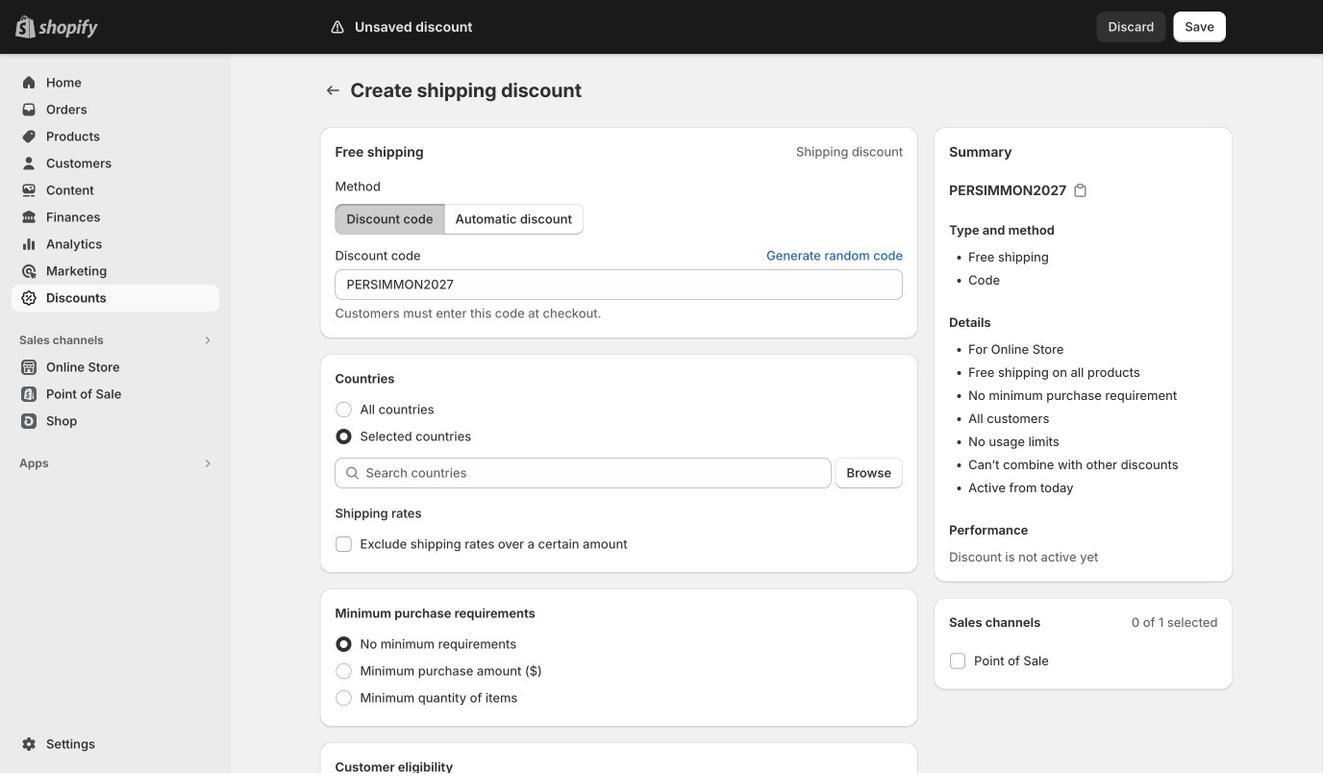 Task type: describe. For each thing, give the bounding box(es) containing it.
shopify image
[[38, 19, 98, 38]]



Task type: locate. For each thing, give the bounding box(es) containing it.
None text field
[[335, 269, 903, 300]]

Search countries text field
[[366, 458, 831, 488]]



Task type: vqa. For each thing, say whether or not it's contained in the screenshot.
Shopify image
yes



